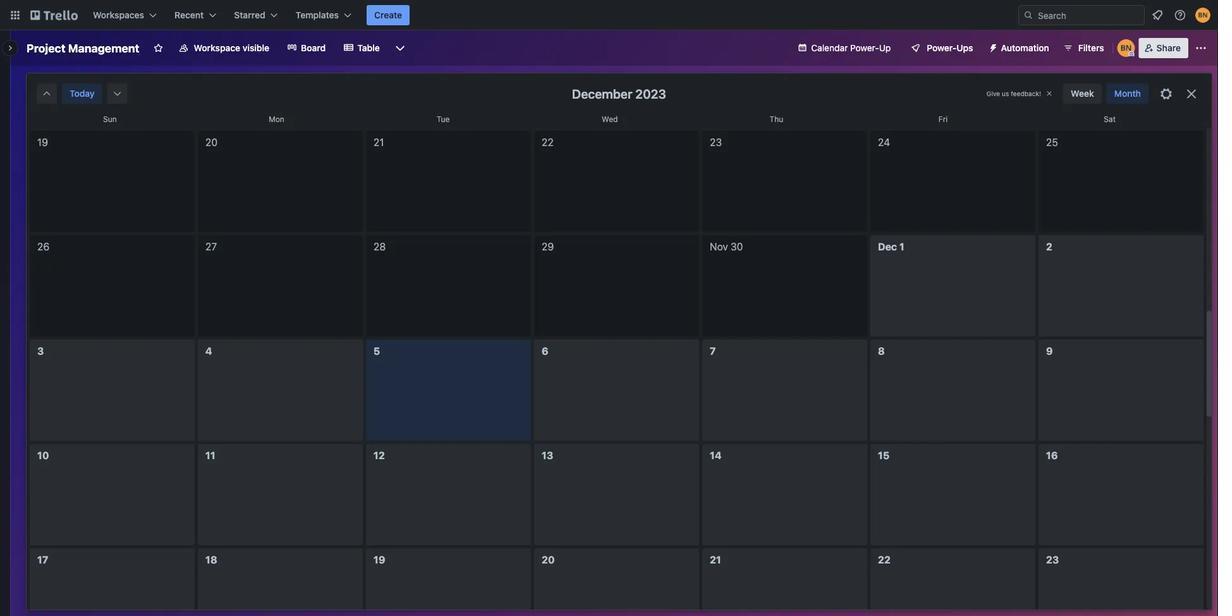 Task type: describe. For each thing, give the bounding box(es) containing it.
ben nelson (bennelson96) image
[[1196, 8, 1211, 23]]

17
[[37, 554, 48, 566]]

sat
[[1105, 114, 1116, 123]]

7
[[710, 345, 716, 357]]

nov
[[710, 241, 729, 253]]

fri
[[939, 114, 948, 123]]

feedback!
[[1012, 90, 1042, 97]]

0 vertical spatial 22
[[542, 136, 554, 148]]

24
[[879, 136, 891, 148]]

give us feedback!
[[987, 90, 1042, 97]]

power-ups
[[928, 43, 974, 53]]

december 2023
[[573, 86, 667, 101]]

tue
[[437, 114, 450, 123]]

filters
[[1079, 43, 1105, 53]]

open information menu image
[[1175, 9, 1187, 22]]

automation button
[[984, 38, 1057, 58]]

board
[[301, 43, 326, 53]]

3
[[37, 345, 44, 357]]

0 vertical spatial 21
[[374, 136, 384, 148]]

calendar power-up
[[812, 43, 891, 53]]

2 sm image from the left
[[111, 87, 124, 100]]

4
[[206, 345, 212, 357]]

visible
[[243, 43, 270, 53]]

1
[[900, 241, 905, 253]]

1 horizontal spatial 22
[[879, 554, 891, 566]]

1 horizontal spatial 19
[[374, 554, 386, 566]]

share button
[[1140, 38, 1189, 58]]

workspaces
[[93, 10, 144, 20]]

this member is an admin of this board. image
[[1130, 51, 1135, 57]]

calendar power-up link
[[790, 38, 899, 58]]

create
[[374, 10, 402, 20]]

workspace
[[194, 43, 240, 53]]

27
[[206, 241, 217, 253]]

2
[[1047, 241, 1053, 253]]

25
[[1047, 136, 1059, 148]]

us
[[1003, 90, 1010, 97]]

0 vertical spatial 23
[[710, 136, 722, 148]]

table
[[358, 43, 380, 53]]

0 vertical spatial 20
[[206, 136, 218, 148]]

recent
[[175, 10, 204, 20]]

power- inside the 'power-ups' button
[[928, 43, 957, 53]]

table link
[[336, 38, 388, 58]]

filters button
[[1060, 38, 1109, 58]]

star or unstar board image
[[153, 43, 164, 53]]

12
[[374, 449, 385, 461]]

management
[[68, 41, 139, 55]]

1 vertical spatial 20
[[542, 554, 555, 566]]

1 vertical spatial 23
[[1047, 554, 1060, 566]]

automation
[[1002, 43, 1050, 53]]

29
[[542, 241, 554, 253]]

up
[[880, 43, 891, 53]]

mon
[[269, 114, 284, 123]]

templates
[[296, 10, 339, 20]]

0 horizontal spatial 19
[[37, 136, 48, 148]]

board link
[[280, 38, 334, 58]]

workspace visible button
[[171, 38, 277, 58]]

16
[[1047, 449, 1059, 461]]

wed
[[602, 114, 618, 123]]

starred
[[234, 10, 265, 20]]



Task type: locate. For each thing, give the bounding box(es) containing it.
1 horizontal spatial 21
[[710, 554, 722, 566]]

give
[[987, 90, 1001, 97]]

1 vertical spatial 22
[[879, 554, 891, 566]]

share
[[1157, 43, 1182, 53]]

dec
[[879, 241, 898, 253]]

give us feedback! link
[[987, 90, 1042, 97]]

project
[[27, 41, 66, 55]]

0 horizontal spatial 20
[[206, 136, 218, 148]]

2 power- from the left
[[928, 43, 957, 53]]

22
[[542, 136, 554, 148], [879, 554, 891, 566]]

templates button
[[288, 5, 359, 25]]

sm image
[[40, 87, 53, 100], [111, 87, 124, 100]]

nov 30
[[710, 241, 744, 253]]

power- inside calendar power-up link
[[851, 43, 880, 53]]

power-
[[851, 43, 880, 53], [928, 43, 957, 53]]

1 power- from the left
[[851, 43, 880, 53]]

thu
[[770, 114, 784, 123]]

december
[[573, 86, 633, 101]]

Board name text field
[[20, 38, 146, 58]]

0 horizontal spatial 21
[[374, 136, 384, 148]]

sm image
[[984, 38, 1002, 56]]

0 vertical spatial 19
[[37, 136, 48, 148]]

search image
[[1024, 10, 1034, 20]]

11
[[206, 449, 216, 461]]

ups
[[957, 43, 974, 53]]

0 horizontal spatial 23
[[710, 136, 722, 148]]

1 sm image from the left
[[40, 87, 53, 100]]

create button
[[367, 5, 410, 25]]

6
[[542, 345, 549, 357]]

23
[[710, 136, 722, 148], [1047, 554, 1060, 566]]

10
[[37, 449, 49, 461]]

2023
[[636, 86, 667, 101]]

week
[[1072, 88, 1095, 99]]

back to home image
[[30, 5, 78, 25]]

project management
[[27, 41, 139, 55]]

dec 1
[[879, 241, 905, 253]]

0 horizontal spatial 22
[[542, 136, 554, 148]]

28
[[374, 241, 386, 253]]

sm image down project
[[40, 87, 53, 100]]

26
[[37, 241, 49, 253]]

workspaces button
[[85, 5, 164, 25]]

5
[[374, 345, 380, 357]]

13
[[542, 449, 554, 461]]

30
[[731, 241, 744, 253]]

1 vertical spatial 21
[[710, 554, 722, 566]]

14
[[710, 449, 722, 461]]

sun
[[103, 114, 117, 123]]

ben nelson (bennelson96) image
[[1118, 39, 1136, 57]]

18
[[206, 554, 217, 566]]

1 horizontal spatial 23
[[1047, 554, 1060, 566]]

9
[[1047, 345, 1054, 357]]

calendar
[[812, 43, 848, 53]]

8
[[879, 345, 885, 357]]

21
[[374, 136, 384, 148], [710, 554, 722, 566]]

0 notifications image
[[1151, 8, 1166, 23]]

power- left sm icon
[[928, 43, 957, 53]]

20
[[206, 136, 218, 148], [542, 554, 555, 566]]

1 horizontal spatial power-
[[928, 43, 957, 53]]

power- right calendar
[[851, 43, 880, 53]]

recent button
[[167, 5, 224, 25]]

Search field
[[1034, 6, 1145, 25]]

starred button
[[227, 5, 286, 25]]

customize views image
[[394, 42, 407, 54]]

0 horizontal spatial sm image
[[40, 87, 53, 100]]

sm image up sun
[[111, 87, 124, 100]]

19
[[37, 136, 48, 148], [374, 554, 386, 566]]

1 vertical spatial 19
[[374, 554, 386, 566]]

workspace visible
[[194, 43, 270, 53]]

week button
[[1064, 83, 1102, 104]]

1 horizontal spatial 20
[[542, 554, 555, 566]]

15
[[879, 449, 890, 461]]

show menu image
[[1196, 42, 1208, 54]]

primary element
[[0, 0, 1219, 30]]

0 horizontal spatial power-
[[851, 43, 880, 53]]

1 horizontal spatial sm image
[[111, 87, 124, 100]]

power-ups button
[[902, 38, 981, 58]]



Task type: vqa. For each thing, say whether or not it's contained in the screenshot.
left Generic Name (Genericname34) icon
no



